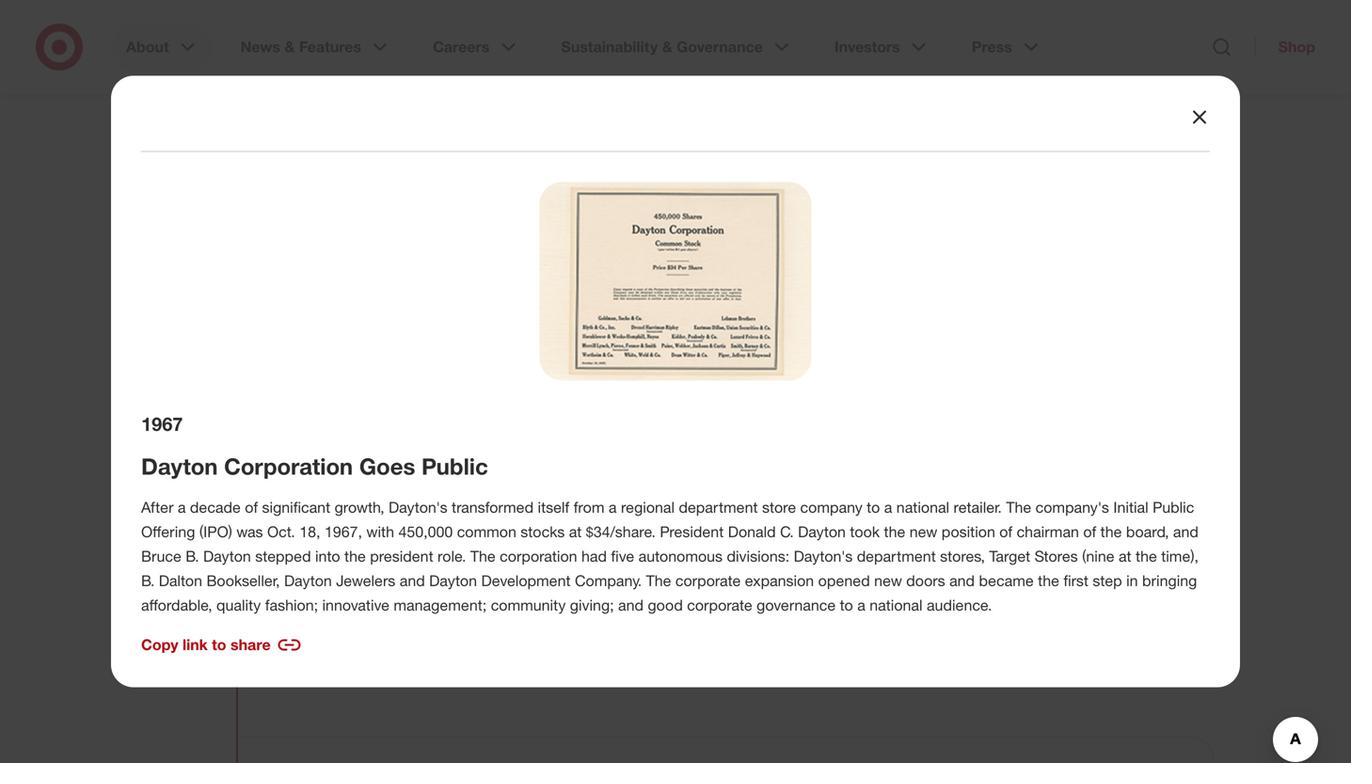 Task type: locate. For each thing, give the bounding box(es) containing it.
1990 link
[[132, 522, 198, 550]]

and down president
[[400, 572, 425, 590]]

0 vertical spatial corporate
[[676, 572, 741, 590]]

1 vertical spatial corporation
[[422, 482, 637, 528]]

jewelers
[[336, 572, 396, 590]]

new left position
[[910, 523, 938, 541]]

public
[[422, 453, 488, 480], [751, 482, 862, 528], [1153, 498, 1195, 517]]

(ipo)
[[199, 523, 232, 541]]

1 vertical spatial goes
[[647, 482, 740, 528]]

department up doors
[[857, 547, 936, 566]]

0 horizontal spatial step
[[673, 192, 703, 211]]

after
[[141, 498, 174, 517]]

0 horizontal spatial five
[[375, 547, 399, 565]]

0 vertical spatial b.
[[186, 547, 199, 566]]

target inside expansion: target growth beyond minnesota
[[491, 81, 603, 127]]

of
[[245, 498, 258, 517], [1000, 523, 1013, 541], [1084, 523, 1097, 541], [358, 547, 371, 565], [466, 547, 479, 565]]

0 horizontal spatial opened
[[329, 192, 381, 211]]

1 vertical spatial opened
[[819, 572, 871, 590]]

(nine
[[1083, 547, 1115, 566]]

company up took
[[801, 498, 863, 517]]

0 horizontal spatial first
[[644, 192, 669, 211]]

1 horizontal spatial five
[[611, 547, 635, 566]]

public up transformed
[[422, 453, 488, 480]]

1967 for target
[[283, 442, 325, 465]]

national down doors
[[870, 596, 923, 615]]

of up was
[[245, 498, 258, 517]]

in left bringing
[[1127, 572, 1139, 590]]

dayton's down c.
[[794, 547, 853, 566]]

1985
[[140, 456, 190, 483]]

company inside after a decade of significant growth, dayton's transformed itself from a regional department store company to a national retailer. the company's initial public offering (ipo) was oct. 18, 1967, with 450,000 common stocks at $34/share. president donald c. dayton took the new position of chairman of the board, and bruce b. dayton stepped into the president role. the corporation had five autonomous divisions: dayton's department stores, target stores (nine at the time), b. dalton bookseller, dayton jewelers and dayton development company. the corporate expansion opened new doors and became the first step in bringing affordable, quality fashion
[[801, 498, 863, 517]]

public inside after a decade of significant growth, dayton's transformed itself from a regional department store company to a national retailer. the company's initial public offering (ipo) was oct. 18, 1967, with 450,000 common stocks at $34/share. president donald c. dayton took the new position of chairman of the board, and bruce b. dayton stepped into the president role. the corporation had five autonomous divisions: dayton's department stores, target stores (nine at the time), b. dalton bookseller, dayton jewelers and dayton development company. the corporate expansion opened new doors and became the first step in bringing affordable, quality fashion
[[1153, 498, 1195, 517]]

1 vertical spatial corporate
[[687, 596, 753, 615]]

of down common
[[466, 547, 479, 565]]

in
[[459, 192, 471, 211], [707, 192, 719, 211], [1127, 572, 1139, 590]]

1 vertical spatial expansion
[[745, 572, 814, 590]]

national up position
[[897, 498, 950, 517]]

copy link to share button
[[141, 634, 301, 657]]

1 horizontal spatial first
[[1064, 572, 1089, 590]]

1 horizontal spatial dayton's
[[794, 547, 853, 566]]

step
[[673, 192, 703, 211], [1093, 572, 1123, 590]]

1 horizontal spatial in
[[707, 192, 719, 211]]

to right link
[[212, 636, 226, 654]]

1 vertical spatial step
[[1093, 572, 1123, 590]]

0 vertical spatial text, letter image
[[540, 182, 812, 381]]

the inside 'target opened two stores in denver, colorado, as the first step in its national expansion plans.'
[[619, 192, 640, 211]]

opened down took
[[819, 572, 871, 590]]

1985 link
[[132, 456, 198, 484]]

goes inside dialog
[[359, 453, 415, 480]]

oct.
[[267, 523, 295, 541]]

corporate down 'autonomous'
[[676, 572, 741, 590]]

0 horizontal spatial company
[[508, 547, 571, 565]]

; down company.
[[610, 596, 614, 615]]

target one of five divisions of the company
[[283, 547, 571, 565]]

and down company.
[[619, 596, 644, 615]]

national right its
[[743, 192, 796, 211]]

1967 up 1985
[[141, 413, 183, 435]]

new left doors
[[875, 572, 903, 590]]

more
[[329, 586, 366, 605]]

opened left two
[[329, 192, 381, 211]]

expansion:
[[283, 81, 481, 127]]

1 vertical spatial b.
[[141, 572, 155, 590]]

1 vertical spatial department
[[857, 547, 936, 566]]

1966
[[283, 41, 325, 63]]

the down common
[[471, 547, 496, 566]]

0 horizontal spatial dayton's
[[389, 498, 448, 517]]

opened inside after a decade of significant growth, dayton's transformed itself from a regional department store company to a national retailer. the company's initial public offering (ipo) was oct. 18, 1967, with 450,000 common stocks at $34/share. president donald c. dayton took the new position of chairman of the board, and bruce b. dayton stepped into the president role. the corporation had five autonomous divisions: dayton's department stores, target stores (nine at the time), b. dalton bookseller, dayton jewelers and dayton development company. the corporate expansion opened new doors and became the first step in bringing affordable, quality fashion
[[819, 572, 871, 590]]

target
[[491, 81, 603, 127], [283, 192, 325, 211], [283, 547, 325, 565], [990, 547, 1031, 566]]

the down common
[[483, 547, 504, 565]]

the down "stores"
[[1038, 572, 1060, 590]]

goes up growth,
[[359, 453, 415, 480]]

0 vertical spatial company
[[801, 498, 863, 517]]

1 horizontal spatial corporation
[[422, 482, 637, 528]]

company down stocks
[[508, 547, 571, 565]]

minnesota
[[283, 128, 472, 174]]

chairman
[[1017, 523, 1080, 541]]

the up (nine
[[1101, 523, 1123, 541]]

to up took
[[867, 498, 880, 517]]

1 vertical spatial national
[[897, 498, 950, 517]]

0 horizontal spatial 1967
[[141, 413, 183, 435]]

1980
[[140, 390, 190, 417]]

national for expansion
[[743, 192, 796, 211]]

of down retailer.
[[1000, 523, 1013, 541]]

dayton
[[141, 453, 218, 480], [283, 482, 411, 528], [798, 523, 846, 541], [203, 547, 251, 566], [284, 572, 332, 590], [429, 572, 477, 590]]

0 horizontal spatial goes
[[359, 453, 415, 480]]

; left community
[[483, 596, 487, 615]]

0 horizontal spatial new
[[875, 572, 903, 590]]

1967 inside the dayton corporation goes public dialog
[[141, 413, 183, 435]]

to right governance in the right bottom of the page
[[840, 596, 854, 615]]

1967
[[141, 413, 183, 435], [283, 442, 325, 465]]

expansion
[[800, 192, 869, 211], [745, 572, 814, 590]]

the
[[1007, 498, 1032, 517], [471, 547, 496, 566], [646, 572, 672, 590]]

1967,
[[325, 523, 362, 541]]

at down from
[[569, 523, 582, 541]]

in right 'stores'
[[459, 192, 471, 211]]

0 horizontal spatial in
[[459, 192, 471, 211]]

1 horizontal spatial ;
[[483, 596, 487, 615]]

link
[[183, 636, 208, 654]]

2 vertical spatial national
[[870, 596, 923, 615]]

0 vertical spatial at
[[569, 523, 582, 541]]

expansion inside 'target opened two stores in denver, colorado, as the first step in its national expansion plans.'
[[800, 192, 869, 211]]

0 horizontal spatial at
[[569, 523, 582, 541]]

0 horizontal spatial to
[[212, 636, 226, 654]]

0 vertical spatial expansion
[[800, 192, 869, 211]]

text, letter image
[[540, 182, 812, 381], [947, 402, 1183, 639]]

department up president
[[679, 498, 758, 517]]

1 vertical spatial to
[[840, 596, 854, 615]]

0 vertical spatial the
[[1007, 498, 1032, 517]]

dayton's up 450,000
[[389, 498, 448, 517]]

0 vertical spatial step
[[673, 192, 703, 211]]

to inside after a decade of significant growth, dayton's transformed itself from a regional department store company to a national retailer. the company's initial public offering (ipo) was oct. 18, 1967, with 450,000 common stocks at $34/share. president donald c. dayton took the new position of chairman of the board, and bruce b. dayton stepped into the president role. the corporation had five autonomous divisions: dayton's department stores, target stores (nine at the time), b. dalton bookseller, dayton jewelers and dayton development company. the corporate expansion opened new doors and became the first step in bringing affordable, quality fashion
[[867, 498, 880, 517]]

divisions
[[403, 547, 461, 565]]

the up chairman
[[1007, 498, 1032, 517]]

1967 for after
[[141, 413, 183, 435]]

had
[[582, 547, 607, 566]]

autonomous
[[639, 547, 723, 566]]

public up board,
[[1153, 498, 1195, 517]]

in left its
[[707, 192, 719, 211]]

1 horizontal spatial the
[[646, 572, 672, 590]]

1 vertical spatial the
[[471, 547, 496, 566]]

2 horizontal spatial in
[[1127, 572, 1139, 590]]

0 horizontal spatial ;
[[314, 596, 318, 615]]

learn more
[[283, 586, 366, 605]]

;
[[314, 596, 318, 615], [483, 596, 487, 615], [610, 596, 614, 615]]

became
[[980, 572, 1034, 590]]

0 vertical spatial department
[[679, 498, 758, 517]]

new
[[910, 523, 938, 541], [875, 572, 903, 590]]

national inside 'target opened two stores in denver, colorado, as the first step in its national expansion plans.'
[[743, 192, 796, 211]]

0 vertical spatial dayton's
[[389, 498, 448, 517]]

dayton corporation goes public
[[141, 453, 488, 480], [283, 482, 862, 528]]

b. down the bruce
[[141, 572, 155, 590]]

0 vertical spatial 1967
[[141, 413, 183, 435]]

retailer.
[[954, 498, 1002, 517]]

1 horizontal spatial 1967
[[283, 442, 325, 465]]

good
[[648, 596, 683, 615]]

2 horizontal spatial public
[[1153, 498, 1195, 517]]

in inside after a decade of significant growth, dayton's transformed itself from a regional department store company to a national retailer. the company's initial public offering (ipo) was oct. 18, 1967, with 450,000 common stocks at $34/share. president donald c. dayton took the new position of chairman of the board, and bruce b. dayton stepped into the president role. the corporation had five autonomous divisions: dayton's department stores, target stores (nine at the time), b. dalton bookseller, dayton jewelers and dayton development company. the corporate expansion opened new doors and became the first step in bringing affordable, quality fashion
[[1127, 572, 1139, 590]]

1 vertical spatial first
[[1064, 572, 1089, 590]]

five down $34/share.
[[611, 547, 635, 566]]

0 horizontal spatial corporation
[[224, 453, 353, 480]]

1 horizontal spatial department
[[857, 547, 936, 566]]

stepped
[[255, 547, 311, 566]]

0 vertical spatial corporation
[[224, 453, 353, 480]]

first inside after a decade of significant growth, dayton's transformed itself from a regional department store company to a national retailer. the company's initial public offering (ipo) was oct. 18, 1967, with 450,000 common stocks at $34/share. president donald c. dayton took the new position of chairman of the board, and bruce b. dayton stepped into the president role. the corporation had five autonomous divisions: dayton's department stores, target stores (nine at the time), b. dalton bookseller, dayton jewelers and dayton development company. the corporate expansion opened new doors and became the first step in bringing affordable, quality fashion
[[1064, 572, 1089, 590]]

goes up 'autonomous'
[[647, 482, 740, 528]]

initial
[[1114, 498, 1149, 517]]

1 horizontal spatial company
[[801, 498, 863, 517]]

1 horizontal spatial text, letter image
[[947, 402, 1183, 639]]

learn more button
[[283, 584, 396, 607]]

1 horizontal spatial new
[[910, 523, 938, 541]]

dayton corporation goes public button
[[283, 482, 862, 529]]

corporation inside dialog
[[224, 453, 353, 480]]

five down with
[[375, 547, 399, 565]]

0 horizontal spatial b.
[[141, 572, 155, 590]]

1 vertical spatial dayton's
[[794, 547, 853, 566]]

b. up dalton
[[186, 547, 199, 566]]

offering
[[141, 523, 195, 541]]

2 horizontal spatial ;
[[610, 596, 614, 615]]

1 ; from the left
[[314, 596, 318, 615]]

a
[[178, 498, 186, 517], [609, 498, 617, 517], [885, 498, 893, 517], [858, 596, 866, 615]]

the right as
[[619, 192, 640, 211]]

first right as
[[644, 192, 669, 211]]

at right (nine
[[1119, 547, 1132, 566]]

0 vertical spatial goes
[[359, 453, 415, 480]]

0 vertical spatial dayton corporation goes public
[[141, 453, 488, 480]]

; innovative management ; community giving ; and good corporate governance to a national audience.
[[314, 596, 993, 615]]

the
[[619, 192, 640, 211], [884, 523, 906, 541], [1101, 523, 1123, 541], [483, 547, 504, 565], [345, 547, 366, 566], [1136, 547, 1158, 566], [1038, 572, 1060, 590]]

0 vertical spatial new
[[910, 523, 938, 541]]

step left its
[[673, 192, 703, 211]]

department
[[679, 498, 758, 517], [857, 547, 936, 566]]

c.
[[781, 523, 794, 541]]

1 horizontal spatial step
[[1093, 572, 1123, 590]]

0 vertical spatial national
[[743, 192, 796, 211]]

and up time),
[[1174, 523, 1199, 541]]

at
[[569, 523, 582, 541], [1119, 547, 1132, 566]]

0 vertical spatial first
[[644, 192, 669, 211]]

$34/share.
[[586, 523, 656, 541]]

time),
[[1162, 547, 1199, 566]]

0 vertical spatial to
[[867, 498, 880, 517]]

first
[[644, 192, 669, 211], [1064, 572, 1089, 590]]

first down "stores"
[[1064, 572, 1089, 590]]

national
[[743, 192, 796, 211], [897, 498, 950, 517], [870, 596, 923, 615]]

of up (nine
[[1084, 523, 1097, 541]]

0 horizontal spatial department
[[679, 498, 758, 517]]

1 horizontal spatial to
[[840, 596, 854, 615]]

2 vertical spatial to
[[212, 636, 226, 654]]

0 horizontal spatial text, letter image
[[540, 182, 812, 381]]

3 ; from the left
[[610, 596, 614, 615]]

1960
[[140, 127, 190, 154]]

1 horizontal spatial goes
[[647, 482, 740, 528]]

1 horizontal spatial at
[[1119, 547, 1132, 566]]

2 horizontal spatial the
[[1007, 498, 1032, 517]]

corporate
[[676, 572, 741, 590], [687, 596, 753, 615]]

step down (nine
[[1093, 572, 1123, 590]]

1 vertical spatial dayton corporation goes public
[[283, 482, 862, 528]]

0 vertical spatial opened
[[329, 192, 381, 211]]

1 horizontal spatial public
[[751, 482, 862, 528]]

to inside button
[[212, 636, 226, 654]]

1 horizontal spatial opened
[[819, 572, 871, 590]]

1967 up significant
[[283, 442, 325, 465]]

corporate right "good"
[[687, 596, 753, 615]]

1 vertical spatial text, letter image
[[947, 402, 1183, 639]]

after a decade of significant growth, dayton's transformed itself from a regional department store company to a national retailer. the company's initial public offering (ipo) was oct. 18, 1967, with 450,000 common stocks at $34/share. president donald c. dayton took the new position of chairman of the board, and bruce b. dayton stepped into the president role. the corporation had five autonomous divisions: dayton's department stores, target stores (nine at the time), b. dalton bookseller, dayton jewelers and dayton development company. the corporate expansion opened new doors and became the first step in bringing affordable, quality fashion
[[141, 498, 1199, 615]]

public up divisions:
[[751, 482, 862, 528]]

management
[[394, 596, 483, 615]]

2 horizontal spatial to
[[867, 498, 880, 517]]

innovative
[[322, 596, 390, 615]]

opened
[[329, 192, 381, 211], [819, 572, 871, 590]]

one
[[329, 547, 354, 565]]

the down board,
[[1136, 547, 1158, 566]]

five
[[375, 547, 399, 565], [611, 547, 635, 566]]

; left "more"
[[314, 596, 318, 615]]

the up ; innovative management ; community giving ; and good corporate governance to a national audience.
[[646, 572, 672, 590]]

five inside after a decade of significant growth, dayton's transformed itself from a regional department store company to a national retailer. the company's initial public offering (ipo) was oct. 18, 1967, with 450,000 common stocks at $34/share. president donald c. dayton took the new position of chairman of the board, and bruce b. dayton stepped into the president role. the corporation had five autonomous divisions: dayton's department stores, target stores (nine at the time), b. dalton bookseller, dayton jewelers and dayton development company. the corporate expansion opened new doors and became the first step in bringing affordable, quality fashion
[[611, 547, 635, 566]]

1995 link
[[132, 587, 198, 616]]

1 vertical spatial 1967
[[283, 442, 325, 465]]

opened inside 'target opened two stores in denver, colorado, as the first step in its national expansion plans.'
[[329, 192, 381, 211]]

took
[[850, 523, 880, 541]]



Task type: vqa. For each thing, say whether or not it's contained in the screenshot.
the leftmost the &
no



Task type: describe. For each thing, give the bounding box(es) containing it.
shop
[[1279, 38, 1316, 56]]

1 vertical spatial company
[[508, 547, 571, 565]]

1 vertical spatial new
[[875, 572, 903, 590]]

a right from
[[609, 498, 617, 517]]

colorado,
[[530, 192, 595, 211]]

board,
[[1127, 523, 1170, 541]]

step inside 'target opened two stores in denver, colorado, as the first step in its national expansion plans.'
[[673, 192, 703, 211]]

expansion: target growth beyond minnesota button
[[283, 80, 902, 174]]

denver,
[[475, 192, 525, 211]]

share
[[231, 636, 271, 654]]

beyond
[[755, 81, 890, 127]]

growth
[[613, 81, 745, 127]]

regional
[[621, 498, 675, 517]]

1995
[[140, 588, 190, 615]]

1960 link
[[132, 126, 198, 154]]

its
[[723, 192, 739, 211]]

bookseller,
[[207, 572, 280, 590]]

2 vertical spatial the
[[646, 572, 672, 590]]

from
[[574, 498, 605, 517]]

shop link
[[1255, 38, 1316, 56]]

first inside 'target opened two stores in denver, colorado, as the first step in its national expansion plans.'
[[644, 192, 669, 211]]

goes inside button
[[647, 482, 740, 528]]

bringing
[[1143, 572, 1198, 590]]

target opened two stores in denver, colorado, as the first step in its national expansion plans.
[[283, 192, 869, 235]]

corporation
[[500, 547, 578, 566]]

stores
[[1035, 547, 1078, 566]]

was
[[237, 523, 263, 541]]

doors
[[907, 572, 946, 590]]

community
[[491, 596, 566, 615]]

into
[[315, 547, 340, 566]]

dayton corporation goes public inside dialog
[[141, 453, 488, 480]]

corporate inside after a decade of significant growth, dayton's transformed itself from a regional department store company to a national retailer. the company's initial public offering (ipo) was oct. 18, 1967, with 450,000 common stocks at $34/share. president donald c. dayton took the new position of chairman of the board, and bruce b. dayton stepped into the president role. the corporation had five autonomous divisions: dayton's department stores, target stores (nine at the time), b. dalton bookseller, dayton jewelers and dayton development company. the corporate expansion opened new doors and became the first step in bringing affordable, quality fashion
[[676, 572, 741, 590]]

donald
[[728, 523, 776, 541]]

corporation inside button
[[422, 482, 637, 528]]

1 vertical spatial at
[[1119, 547, 1132, 566]]

dayton corporation goes public dialog
[[0, 0, 1352, 763]]

and down the stores,
[[950, 572, 975, 590]]

dalton
[[159, 572, 202, 590]]

stocks
[[521, 523, 565, 541]]

significant
[[262, 498, 331, 517]]

president
[[370, 547, 434, 566]]

text, letter image inside the dayton corporation goes public dialog
[[540, 182, 812, 381]]

target inside 'target opened two stores in denver, colorado, as the first step in its national expansion plans.'
[[283, 192, 325, 211]]

a right after
[[178, 498, 186, 517]]

learn
[[283, 586, 324, 605]]

bruce
[[141, 547, 182, 566]]

expansion: target growth beyond minnesota
[[283, 81, 890, 174]]

development
[[481, 572, 571, 590]]

quality
[[217, 596, 261, 615]]

president
[[660, 523, 724, 541]]

audience.
[[927, 596, 993, 615]]

step inside after a decade of significant growth, dayton's transformed itself from a regional department store company to a national retailer. the company's initial public offering (ipo) was oct. 18, 1967, with 450,000 common stocks at $34/share. president donald c. dayton took the new position of chairman of the board, and bruce b. dayton stepped into the president role. the corporation had five autonomous divisions: dayton's department stores, target stores (nine at the time), b. dalton bookseller, dayton jewelers and dayton development company. the corporate expansion opened new doors and became the first step in bringing affordable, quality fashion
[[1093, 572, 1123, 590]]

1 horizontal spatial b.
[[186, 547, 199, 566]]

national inside after a decade of significant growth, dayton's transformed itself from a regional department store company to a national retailer. the company's initial public offering (ipo) was oct. 18, 1967, with 450,000 common stocks at $34/share. president donald c. dayton took the new position of chairman of the board, and bruce b. dayton stepped into the president role. the corporation had five autonomous divisions: dayton's department stores, target stores (nine at the time), b. dalton bookseller, dayton jewelers and dayton development company. the corporate expansion opened new doors and became the first step in bringing affordable, quality fashion
[[897, 498, 950, 517]]

transformed
[[452, 498, 534, 517]]

public inside button
[[751, 482, 862, 528]]

company's
[[1036, 498, 1110, 517]]

divisions:
[[727, 547, 790, 566]]

decade
[[190, 498, 241, 517]]

a parking lot with cars and a building in the background image
[[947, 37, 1183, 273]]

18,
[[300, 523, 320, 541]]

a left retailer.
[[885, 498, 893, 517]]

the right took
[[884, 523, 906, 541]]

two
[[385, 192, 409, 211]]

stores,
[[941, 547, 986, 566]]

450,000
[[399, 523, 453, 541]]

of right one
[[358, 547, 371, 565]]

a right governance in the right bottom of the page
[[858, 596, 866, 615]]

1990
[[140, 522, 190, 549]]

expansion inside after a decade of significant growth, dayton's transformed itself from a regional department store company to a national retailer. the company's initial public offering (ipo) was oct. 18, 1967, with 450,000 common stocks at $34/share. president donald c. dayton took the new position of chairman of the board, and bruce b. dayton stepped into the president role. the corporation had five autonomous divisions: dayton's department stores, target stores (nine at the time), b. dalton bookseller, dayton jewelers and dayton development company. the corporate expansion opened new doors and became the first step in bringing affordable, quality fashion
[[745, 572, 814, 590]]

1980 link
[[132, 390, 198, 418]]

itself
[[538, 498, 570, 517]]

fashion
[[265, 596, 314, 615]]

governance
[[757, 596, 836, 615]]

2 ; from the left
[[483, 596, 487, 615]]

the up jewelers
[[345, 547, 366, 566]]

plans.
[[283, 217, 323, 235]]

with
[[367, 523, 394, 541]]

stores
[[414, 192, 455, 211]]

growth,
[[335, 498, 385, 517]]

0 horizontal spatial public
[[422, 453, 488, 480]]

as
[[599, 192, 614, 211]]

company.
[[575, 572, 642, 590]]

giving
[[570, 596, 610, 615]]

copy
[[141, 636, 178, 654]]

common
[[457, 523, 517, 541]]

copy link to share
[[141, 636, 271, 654]]

target inside after a decade of significant growth, dayton's transformed itself from a regional department store company to a national retailer. the company's initial public offering (ipo) was oct. 18, 1967, with 450,000 common stocks at $34/share. president donald c. dayton took the new position of chairman of the board, and bruce b. dayton stepped into the president role. the corporation had five autonomous divisions: dayton's department stores, target stores (nine at the time), b. dalton bookseller, dayton jewelers and dayton development company. the corporate expansion opened new doors and became the first step in bringing affordable, quality fashion
[[990, 547, 1031, 566]]

0 horizontal spatial the
[[471, 547, 496, 566]]

dayton inside dayton corporation goes public button
[[283, 482, 411, 528]]

role.
[[438, 547, 466, 566]]

store
[[763, 498, 797, 517]]

national for audience.
[[870, 596, 923, 615]]

affordable,
[[141, 596, 212, 615]]



